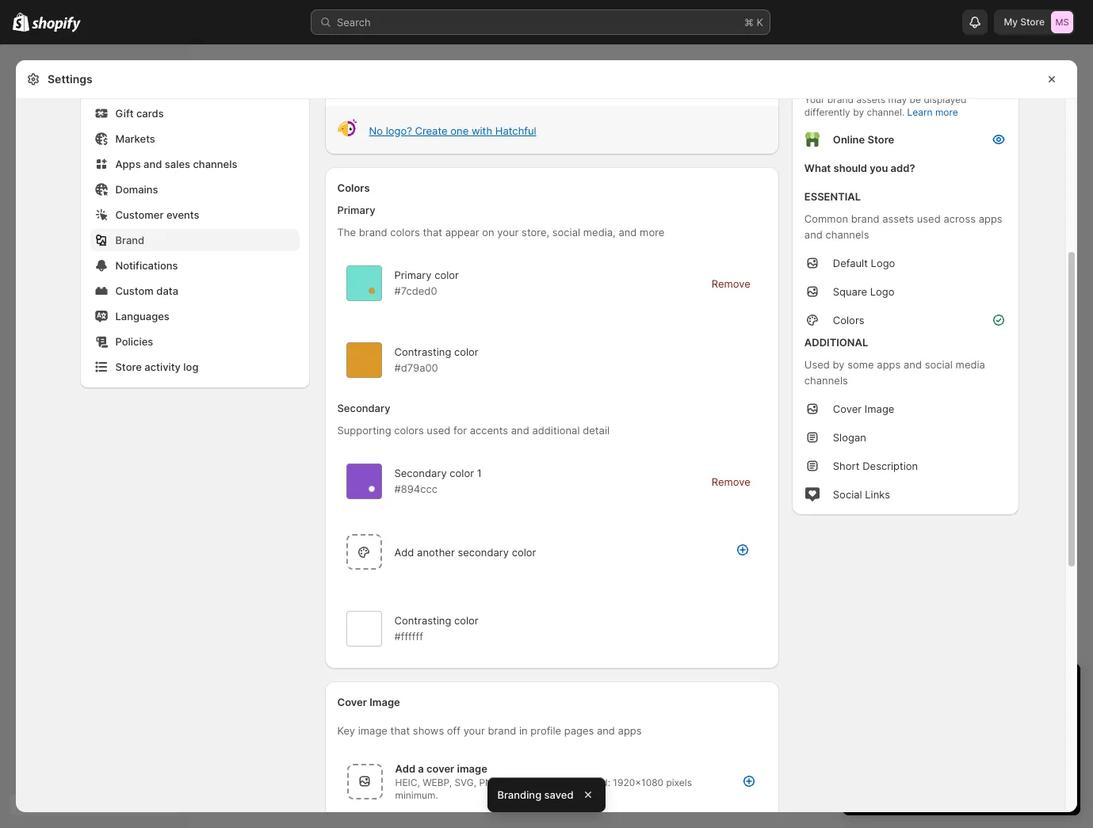 Task type: describe. For each thing, give the bounding box(es) containing it.
in
[[519, 725, 528, 737]]

a
[[418, 763, 424, 775]]

custom data link
[[90, 280, 299, 302]]

and inside common brand assets used across apps and channels
[[804, 228, 823, 241]]

channel.
[[867, 106, 905, 118]]

gift
[[115, 107, 134, 120]]

0 vertical spatial channels
[[193, 158, 237, 170]]

detail
[[583, 424, 610, 437]]

1920×1080
[[613, 777, 664, 789]]

minimum.
[[395, 790, 438, 801]]

channels for additional
[[804, 374, 848, 387]]

primary for primary color #7cded0
[[394, 269, 432, 281]]

used
[[804, 358, 830, 371]]

color for contrasting color #d79a00
[[454, 346, 479, 358]]

policies link
[[90, 331, 299, 353]]

short
[[833, 460, 860, 472]]

social
[[833, 488, 862, 501]]

1 vertical spatial used
[[427, 424, 451, 437]]

brand for your
[[827, 94, 854, 105]]

domains
[[115, 183, 158, 196]]

links
[[865, 488, 890, 501]]

off
[[447, 725, 461, 737]]

svg,
[[455, 777, 476, 789]]

pages
[[564, 725, 594, 737]]

0 horizontal spatial more
[[640, 226, 665, 239]]

contrasting for #ffffff
[[394, 614, 451, 627]]

supporting colors used for accents and additional detail
[[337, 424, 610, 437]]

the brand colors that appear on your store, social media, and more
[[337, 226, 665, 239]]

color for primary color #7cded0
[[435, 269, 459, 281]]

profile
[[531, 725, 561, 737]]

settings
[[48, 72, 92, 86]]

your brand assets may be displayed differently by channel.
[[804, 94, 967, 118]]

description
[[863, 460, 918, 472]]

apps and sales channels
[[115, 158, 237, 170]]

and right media,
[[619, 226, 637, 239]]

key image that shows off your brand in profile pages and apps
[[337, 725, 642, 737]]

add?
[[891, 162, 915, 174]]

remove button for secondary color 1
[[702, 470, 760, 493]]

logo for square logo
[[870, 285, 895, 298]]

learn
[[907, 106, 933, 118]]

branding
[[497, 789, 542, 801]]

cover
[[426, 763, 454, 775]]

accents
[[470, 424, 508, 437]]

key
[[337, 725, 355, 737]]

default
[[833, 257, 868, 270]]

0 horizontal spatial social
[[552, 226, 580, 239]]

1 horizontal spatial more
[[935, 106, 958, 118]]

gift cards link
[[90, 102, 299, 124]]

no
[[369, 124, 383, 137]]

0 vertical spatial your
[[497, 226, 519, 239]]

customer events link
[[90, 204, 299, 226]]

used inside common brand assets used across apps and channels
[[917, 212, 941, 225]]

brand link
[[90, 229, 299, 251]]

branding saved
[[497, 789, 574, 801]]

secondary
[[458, 546, 509, 558]]

image inside add a cover image heic, webp, svg, png, or jpg. recommended: 1920×1080 pixels minimum.
[[457, 763, 487, 775]]

media
[[956, 358, 985, 371]]

add for add another secondary color
[[394, 546, 414, 558]]

default logo
[[833, 257, 895, 270]]

markets link
[[90, 128, 299, 150]]

secondary for secondary
[[337, 402, 390, 415]]

common
[[804, 212, 848, 225]]

online store
[[833, 133, 894, 146]]

1 vertical spatial cover image
[[337, 696, 400, 709]]

add another secondary color
[[394, 546, 536, 558]]

0 horizontal spatial store
[[115, 361, 142, 373]]

customer events
[[115, 208, 199, 221]]

0 horizontal spatial that
[[390, 725, 410, 737]]

color for secondary color 1 #894ccc
[[450, 467, 474, 480]]

no logo? create one with hatchful link
[[369, 124, 536, 137]]

used by some apps and social media channels
[[804, 358, 985, 387]]

shopify image
[[32, 16, 81, 32]]

3 days left in your trial element
[[843, 705, 1080, 816]]

primary for primary
[[337, 204, 375, 216]]

your
[[804, 94, 825, 105]]

brand left in
[[488, 725, 516, 737]]

hatchful
[[495, 124, 536, 137]]

should
[[834, 162, 867, 174]]

notifications link
[[90, 254, 299, 277]]

1 horizontal spatial cover image
[[833, 403, 894, 415]]

markets
[[115, 132, 155, 145]]

activity
[[144, 361, 181, 373]]

and right 'pages'
[[597, 725, 615, 737]]

and right accents on the bottom of the page
[[511, 424, 529, 437]]

primary color #7cded0
[[394, 269, 459, 297]]

k
[[757, 16, 763, 29]]

my
[[1004, 16, 1018, 28]]

store,
[[522, 226, 549, 239]]

channels for essential
[[826, 228, 869, 241]]

media,
[[583, 226, 616, 239]]

customer
[[115, 208, 164, 221]]

slogan
[[833, 431, 866, 444]]

search
[[337, 16, 371, 29]]

displayed
[[924, 94, 967, 105]]

additional
[[532, 424, 580, 437]]

differently
[[804, 106, 850, 118]]

apps inside common brand assets used across apps and channels
[[979, 212, 1002, 225]]

store activity log
[[115, 361, 199, 373]]

add a cover image heic, webp, svg, png, or jpg. recommended: 1920×1080 pixels minimum.
[[395, 763, 692, 801]]

log
[[183, 361, 199, 373]]



Task type: locate. For each thing, give the bounding box(es) containing it.
contrasting up the #ffffff
[[394, 614, 451, 627]]

another
[[417, 546, 455, 558]]

social links
[[833, 488, 890, 501]]

contrasting up #d79a00
[[394, 346, 451, 358]]

#ffffff
[[394, 630, 423, 643]]

apps right some
[[877, 358, 901, 371]]

brand right the
[[359, 226, 387, 239]]

0 vertical spatial store
[[1020, 16, 1045, 28]]

1 vertical spatial cover
[[337, 696, 367, 709]]

cover image up slogan
[[833, 403, 894, 415]]

0 horizontal spatial cover image
[[337, 696, 400, 709]]

2 contrasting from the top
[[394, 614, 451, 627]]

0 vertical spatial image
[[865, 403, 894, 415]]

0 vertical spatial colors
[[390, 226, 420, 239]]

2 vertical spatial channels
[[804, 374, 848, 387]]

image down the #ffffff
[[370, 696, 400, 709]]

#d79a00
[[394, 361, 438, 374]]

my store
[[1004, 16, 1045, 28]]

1 vertical spatial more
[[640, 226, 665, 239]]

image down used by some apps and social media channels
[[865, 403, 894, 415]]

assets up 'channel.'
[[856, 94, 886, 105]]

0 vertical spatial remove
[[712, 277, 751, 290]]

1 horizontal spatial secondary
[[394, 467, 447, 480]]

brand up differently
[[827, 94, 854, 105]]

logo?
[[386, 124, 412, 137]]

assets inside 'your brand assets may be displayed differently by channel.'
[[856, 94, 886, 105]]

by right used
[[833, 358, 845, 371]]

secondary up supporting
[[337, 402, 390, 415]]

image right key
[[358, 725, 388, 737]]

color for contrasting color #ffffff
[[454, 614, 479, 627]]

on
[[482, 226, 494, 239]]

used left across
[[917, 212, 941, 225]]

more down "displayed"
[[935, 106, 958, 118]]

no logo? create one with hatchful image
[[337, 119, 356, 138]]

brand
[[827, 94, 854, 105], [851, 212, 880, 225], [359, 226, 387, 239], [488, 725, 516, 737]]

1 vertical spatial contrasting
[[394, 614, 451, 627]]

your right on
[[497, 226, 519, 239]]

remove for primary color
[[712, 277, 751, 290]]

2 vertical spatial apps
[[618, 725, 642, 737]]

1 vertical spatial secondary
[[394, 467, 447, 480]]

1 vertical spatial social
[[925, 358, 953, 371]]

1 vertical spatial assets
[[882, 212, 914, 225]]

color down add another secondary color at the bottom left of the page
[[454, 614, 479, 627]]

store for online store
[[868, 133, 894, 146]]

0 horizontal spatial image
[[358, 725, 388, 737]]

color up for
[[454, 346, 479, 358]]

color left 1 at the bottom of page
[[450, 467, 474, 480]]

brand right common on the right of the page
[[851, 212, 880, 225]]

remove button for primary color
[[702, 272, 760, 294]]

logo right square
[[870, 285, 895, 298]]

1 vertical spatial remove
[[712, 475, 751, 488]]

add for add a cover image heic, webp, svg, png, or jpg. recommended: 1920×1080 pixels minimum.
[[395, 763, 415, 775]]

1 vertical spatial that
[[390, 725, 410, 737]]

saved
[[544, 789, 574, 801]]

assets for used
[[882, 212, 914, 225]]

1 vertical spatial colors
[[394, 424, 424, 437]]

remove button
[[702, 272, 760, 294], [702, 470, 760, 493]]

used left for
[[427, 424, 451, 437]]

and right apps
[[144, 158, 162, 170]]

supporting
[[337, 424, 391, 437]]

1 horizontal spatial your
[[497, 226, 519, 239]]

colors
[[337, 182, 370, 194], [833, 314, 864, 327]]

0 vertical spatial contrasting
[[394, 346, 451, 358]]

notifications
[[115, 259, 178, 272]]

primary up #7cded0
[[394, 269, 432, 281]]

add up heic,
[[395, 763, 415, 775]]

jpg.
[[517, 777, 538, 789]]

0 horizontal spatial secondary
[[337, 402, 390, 415]]

0 vertical spatial used
[[917, 212, 941, 225]]

sales
[[165, 158, 190, 170]]

secondary for secondary color 1 #894ccc
[[394, 467, 447, 480]]

what
[[804, 162, 831, 174]]

0 horizontal spatial your
[[463, 725, 485, 737]]

contrasting for #d79a00
[[394, 346, 451, 358]]

⌘
[[744, 16, 754, 29]]

assets inside common brand assets used across apps and channels
[[882, 212, 914, 225]]

#7cded0
[[394, 285, 437, 297]]

1 horizontal spatial image
[[457, 763, 487, 775]]

what should you add?
[[804, 162, 915, 174]]

shopify image
[[13, 13, 30, 32]]

store for my store
[[1020, 16, 1045, 28]]

by inside 'your brand assets may be displayed differently by channel.'
[[853, 106, 864, 118]]

add inside add a cover image heic, webp, svg, png, or jpg. recommended: 1920×1080 pixels minimum.
[[395, 763, 415, 775]]

social
[[552, 226, 580, 239], [925, 358, 953, 371]]

cards
[[136, 107, 164, 120]]

your right off
[[463, 725, 485, 737]]

2 horizontal spatial apps
[[979, 212, 1002, 225]]

1
[[477, 467, 482, 480]]

channels up 'domains' link
[[193, 158, 237, 170]]

add
[[394, 546, 414, 558], [395, 763, 415, 775]]

brand inside 'your brand assets may be displayed differently by channel.'
[[827, 94, 854, 105]]

0 vertical spatial cover
[[833, 403, 862, 415]]

primary inside primary color #7cded0
[[394, 269, 432, 281]]

primary up the
[[337, 204, 375, 216]]

across
[[944, 212, 976, 225]]

apps right across
[[979, 212, 1002, 225]]

colors
[[390, 226, 420, 239], [394, 424, 424, 437]]

store right my
[[1020, 16, 1045, 28]]

1 vertical spatial channels
[[826, 228, 869, 241]]

png,
[[479, 777, 502, 789]]

remove for secondary color 1
[[712, 475, 751, 488]]

0 horizontal spatial apps
[[618, 725, 642, 737]]

that left shows
[[390, 725, 410, 737]]

learn more link
[[907, 106, 958, 118]]

1 horizontal spatial that
[[423, 226, 442, 239]]

contrasting color #ffffff
[[394, 614, 479, 643]]

1 horizontal spatial image
[[865, 403, 894, 415]]

or
[[505, 777, 514, 789]]

logo for default logo
[[871, 257, 895, 270]]

0 horizontal spatial colors
[[337, 182, 370, 194]]

0 vertical spatial logo
[[871, 257, 895, 270]]

colors right supporting
[[394, 424, 424, 437]]

1 horizontal spatial colors
[[833, 314, 864, 327]]

secondary color 1 #894ccc
[[394, 467, 482, 495]]

1 vertical spatial colors
[[833, 314, 864, 327]]

one
[[451, 124, 469, 137]]

some
[[848, 358, 874, 371]]

color inside primary color #7cded0
[[435, 269, 459, 281]]

by left 'channel.'
[[853, 106, 864, 118]]

webp,
[[423, 777, 452, 789]]

0 vertical spatial by
[[853, 106, 864, 118]]

channels down used
[[804, 374, 848, 387]]

1 vertical spatial remove button
[[702, 470, 760, 493]]

logo right default
[[871, 257, 895, 270]]

color inside secondary color 1 #894ccc
[[450, 467, 474, 480]]

2 vertical spatial store
[[115, 361, 142, 373]]

assets for may
[[856, 94, 886, 105]]

create
[[415, 124, 448, 137]]

0 vertical spatial assets
[[856, 94, 886, 105]]

0 vertical spatial apps
[[979, 212, 1002, 225]]

dialog
[[1084, 60, 1093, 813]]

with
[[472, 124, 492, 137]]

1 horizontal spatial used
[[917, 212, 941, 225]]

0 vertical spatial secondary
[[337, 402, 390, 415]]

0 vertical spatial image
[[358, 725, 388, 737]]

⌘ k
[[744, 16, 763, 29]]

more right media,
[[640, 226, 665, 239]]

1 vertical spatial apps
[[877, 358, 901, 371]]

social left media
[[925, 358, 953, 371]]

additional
[[804, 336, 868, 349]]

1 remove from the top
[[712, 277, 751, 290]]

for
[[453, 424, 467, 437]]

and down common on the right of the page
[[804, 228, 823, 241]]

the
[[337, 226, 356, 239]]

1 vertical spatial your
[[463, 725, 485, 737]]

more
[[935, 106, 958, 118], [640, 226, 665, 239]]

by
[[853, 106, 864, 118], [833, 358, 845, 371]]

learn more
[[907, 106, 958, 118]]

secondary inside secondary color 1 #894ccc
[[394, 467, 447, 480]]

languages link
[[90, 305, 299, 327]]

contrasting inside contrasting color #ffffff
[[394, 614, 451, 627]]

my store image
[[1051, 11, 1073, 33]]

apps and sales channels link
[[90, 153, 299, 175]]

heic,
[[395, 777, 420, 789]]

and inside used by some apps and social media channels
[[904, 358, 922, 371]]

store down policies
[[115, 361, 142, 373]]

settings dialog
[[16, 0, 1077, 824]]

2 horizontal spatial store
[[1020, 16, 1045, 28]]

1 vertical spatial store
[[868, 133, 894, 146]]

1 vertical spatial primary
[[394, 269, 432, 281]]

store activity log link
[[90, 356, 299, 378]]

image
[[358, 725, 388, 737], [457, 763, 487, 775]]

and right some
[[904, 358, 922, 371]]

custom data
[[115, 285, 178, 297]]

integrated channel icon image
[[804, 132, 820, 147]]

languages
[[115, 310, 169, 323]]

1 vertical spatial by
[[833, 358, 845, 371]]

0 horizontal spatial cover
[[337, 696, 367, 709]]

1 vertical spatial logo
[[870, 285, 895, 298]]

image
[[865, 403, 894, 415], [370, 696, 400, 709]]

pixels
[[666, 777, 692, 789]]

0 horizontal spatial image
[[370, 696, 400, 709]]

events
[[166, 208, 199, 221]]

channels inside common brand assets used across apps and channels
[[826, 228, 869, 241]]

colors up additional
[[833, 314, 864, 327]]

cover up slogan
[[833, 403, 862, 415]]

apps right 'pages'
[[618, 725, 642, 737]]

change image
[[368, 288, 375, 294]]

#894ccc
[[394, 483, 438, 495]]

2 remove button from the top
[[702, 470, 760, 493]]

0 vertical spatial add
[[394, 546, 414, 558]]

secondary up #894ccc
[[394, 467, 447, 480]]

contrasting color #d79a00
[[394, 346, 479, 374]]

by inside used by some apps and social media channels
[[833, 358, 845, 371]]

colors up the
[[337, 182, 370, 194]]

0 horizontal spatial used
[[427, 424, 451, 437]]

brand for the
[[359, 226, 387, 239]]

no logo? create one with hatchful
[[369, 124, 536, 137]]

apps
[[115, 158, 141, 170]]

that left appear
[[423, 226, 442, 239]]

social right store,
[[552, 226, 580, 239]]

1 horizontal spatial apps
[[877, 358, 901, 371]]

0 vertical spatial remove button
[[702, 272, 760, 294]]

0 vertical spatial cover image
[[833, 403, 894, 415]]

store down 'channel.'
[[868, 133, 894, 146]]

essential
[[804, 190, 861, 203]]

cover up key
[[337, 696, 367, 709]]

color inside "contrasting color #d79a00"
[[454, 346, 479, 358]]

image up svg,
[[457, 763, 487, 775]]

1 vertical spatial add
[[395, 763, 415, 775]]

policies
[[115, 335, 153, 348]]

0 vertical spatial that
[[423, 226, 442, 239]]

0 vertical spatial primary
[[337, 204, 375, 216]]

online
[[833, 133, 865, 146]]

colors up primary color #7cded0
[[390, 226, 420, 239]]

1 vertical spatial image
[[457, 763, 487, 775]]

1 horizontal spatial primary
[[394, 269, 432, 281]]

color up #7cded0
[[435, 269, 459, 281]]

channels inside used by some apps and social media channels
[[804, 374, 848, 387]]

your
[[497, 226, 519, 239], [463, 725, 485, 737]]

be
[[910, 94, 921, 105]]

color right secondary
[[512, 546, 536, 558]]

social inside used by some apps and social media channels
[[925, 358, 953, 371]]

assets down add?
[[882, 212, 914, 225]]

0 horizontal spatial primary
[[337, 204, 375, 216]]

custom
[[115, 285, 154, 297]]

1 horizontal spatial cover
[[833, 403, 862, 415]]

0 vertical spatial more
[[935, 106, 958, 118]]

may
[[888, 94, 907, 105]]

1 contrasting from the top
[[394, 346, 451, 358]]

channels down common on the right of the page
[[826, 228, 869, 241]]

common brand assets used across apps and channels
[[804, 212, 1002, 241]]

1 horizontal spatial by
[[853, 106, 864, 118]]

1 horizontal spatial social
[[925, 358, 953, 371]]

domains link
[[90, 178, 299, 201]]

brand for common
[[851, 212, 880, 225]]

1 horizontal spatial store
[[868, 133, 894, 146]]

0 vertical spatial social
[[552, 226, 580, 239]]

color
[[435, 269, 459, 281], [454, 346, 479, 358], [450, 467, 474, 480], [512, 546, 536, 558], [454, 614, 479, 627]]

add left another
[[394, 546, 414, 558]]

you
[[870, 162, 888, 174]]

0 vertical spatial colors
[[337, 182, 370, 194]]

cover image up key
[[337, 696, 400, 709]]

gift cards
[[115, 107, 164, 120]]

contrasting inside "contrasting color #d79a00"
[[394, 346, 451, 358]]

store
[[1020, 16, 1045, 28], [868, 133, 894, 146], [115, 361, 142, 373]]

apps inside used by some apps and social media channels
[[877, 358, 901, 371]]

brand inside common brand assets used across apps and channels
[[851, 212, 880, 225]]

0 horizontal spatial by
[[833, 358, 845, 371]]

color inside contrasting color #ffffff
[[454, 614, 479, 627]]

1 vertical spatial image
[[370, 696, 400, 709]]

1 remove button from the top
[[702, 272, 760, 294]]

2 remove from the top
[[712, 475, 751, 488]]



Task type: vqa. For each thing, say whether or not it's contained in the screenshot.
bottommost assets
yes



